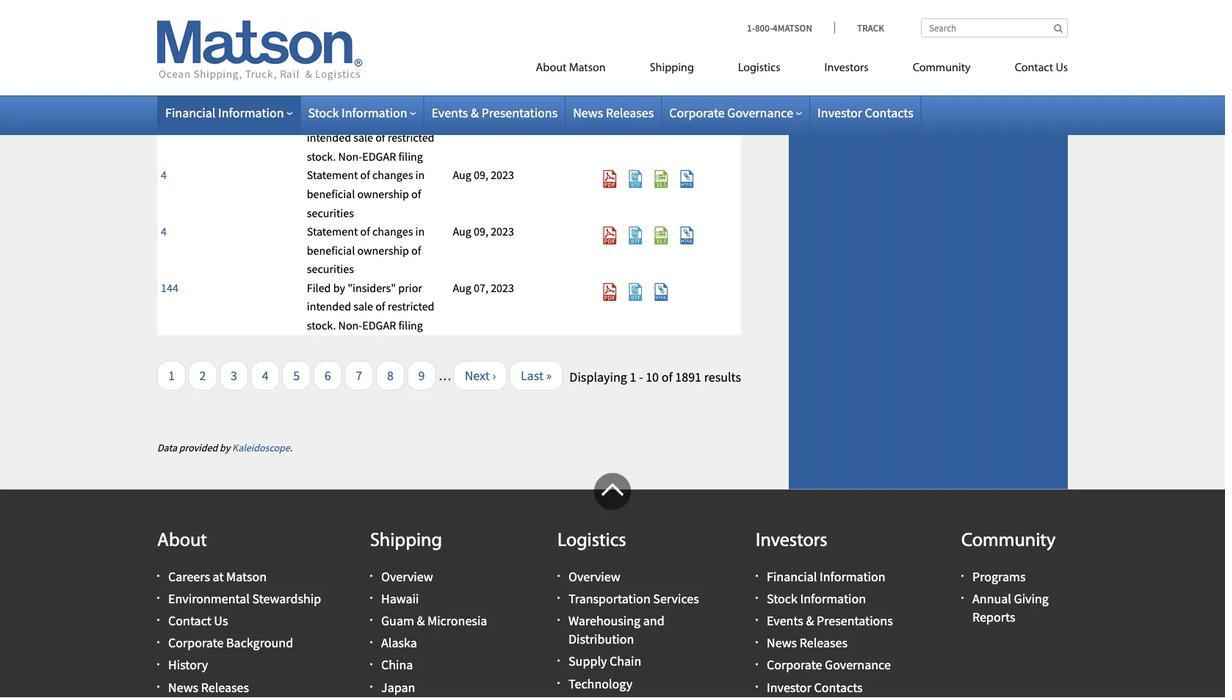 Task type: vqa. For each thing, say whether or not it's contained in the screenshot.


Task type: locate. For each thing, give the bounding box(es) containing it.
2 changes from the top
[[373, 168, 413, 183]]

2 link
[[189, 361, 217, 391]]

1 horizontal spatial overview link
[[569, 569, 621, 585]]

investors inside footer
[[756, 532, 828, 551]]

last »
[[521, 368, 552, 384]]

about inside "about matson" link
[[536, 62, 567, 74]]

0 horizontal spatial contact
[[168, 613, 211, 629]]

1 vertical spatial restricted
[[388, 130, 435, 145]]

0 horizontal spatial overview
[[381, 569, 433, 585]]

1
[[168, 368, 175, 384], [630, 369, 637, 386]]

1 horizontal spatial about
[[536, 62, 567, 74]]

1 overview link from the left
[[381, 569, 433, 585]]

144 for aug 09, 2023
[[161, 112, 178, 126]]

about up the careers
[[157, 532, 207, 551]]

2 filed from the top
[[307, 112, 331, 126]]

1 2023 from the top
[[491, 112, 514, 126]]

0 vertical spatial beneficial
[[307, 18, 355, 32]]

0 vertical spatial shipping
[[650, 62, 694, 74]]

stock information link for events & presentations link to the bottom
[[767, 591, 866, 607]]

1 vertical spatial stock information link
[[767, 591, 866, 607]]

1 horizontal spatial 1
[[630, 369, 637, 386]]

0 vertical spatial edgar
[[362, 93, 396, 107]]

3 edgar from the top
[[362, 318, 396, 333]]

1 link
[[157, 361, 186, 391]]

intended
[[307, 74, 351, 89], [307, 130, 351, 145], [307, 300, 351, 314]]

logistics inside footer
[[558, 532, 626, 551]]

2 vertical spatial beneficial
[[307, 243, 355, 258]]

3 prior from the top
[[398, 281, 422, 295]]

1 vertical spatial beneficial
[[307, 187, 355, 201]]

technology
[[569, 676, 633, 692]]

footer containing about
[[0, 474, 1226, 699]]

about matson link
[[514, 55, 628, 85]]

&
[[471, 104, 479, 121], [417, 613, 425, 629], [806, 613, 814, 629]]

intended up 6
[[307, 300, 351, 314]]

filing
[[399, 93, 423, 107], [399, 149, 423, 164], [399, 318, 423, 333]]

3 filed from the top
[[307, 281, 331, 295]]

1 vertical spatial investor
[[767, 680, 812, 696]]

2 2023 from the top
[[491, 168, 514, 183]]

1 vertical spatial 4 link
[[161, 224, 167, 239]]

matson up news releases
[[569, 62, 606, 74]]

news inside financial information stock information events & presentations news releases corporate governance investor contacts
[[767, 635, 797, 652]]

releases inside financial information stock information events & presentations news releases corporate governance investor contacts
[[800, 635, 848, 652]]

filed by "insiders" prior intended sale of restricted stock. non-edgar filing for aug 09, 2023
[[307, 112, 435, 164]]

0 horizontal spatial news releases link
[[168, 680, 249, 696]]

0 vertical spatial community
[[913, 62, 971, 74]]

0 vertical spatial logistics
[[738, 62, 781, 74]]

in for the middle 4 'link'
[[416, 224, 425, 239]]

2 horizontal spatial &
[[806, 613, 814, 629]]

0 vertical spatial financial
[[165, 104, 216, 121]]

1 vertical spatial filed
[[307, 112, 331, 126]]

intended up stock information
[[307, 74, 351, 89]]

0 vertical spatial aug 09, 2023
[[453, 112, 514, 126]]

corporate governance link
[[670, 104, 802, 121], [767, 657, 891, 674]]

0 vertical spatial stock information link
[[308, 104, 416, 121]]

3 aug 09, 2023 from the top
[[453, 224, 514, 239]]

3 sale from the top
[[354, 300, 373, 314]]

1 securities from the top
[[307, 36, 354, 51]]

None search field
[[921, 18, 1068, 37]]

0 vertical spatial investors
[[825, 62, 869, 74]]

community down search search field
[[913, 62, 971, 74]]

2 overview link from the left
[[569, 569, 621, 585]]

1 vertical spatial contacts
[[814, 680, 863, 696]]

0 vertical spatial stock.
[[307, 93, 336, 107]]

overview link for shipping
[[381, 569, 433, 585]]

0 horizontal spatial stock
[[308, 104, 339, 121]]

2 vertical spatial statement of changes in beneficial ownership of securities
[[307, 224, 425, 277]]

09, for the middle 4 'link'
[[474, 224, 489, 239]]

aug
[[453, 112, 472, 126], [453, 168, 472, 183], [453, 224, 472, 239], [453, 281, 472, 295]]

alaska
[[381, 635, 417, 652]]

japan link
[[381, 680, 415, 696]]

2 non- from the top
[[338, 149, 362, 164]]

0 horizontal spatial financial
[[165, 104, 216, 121]]

in
[[416, 0, 425, 13], [416, 168, 425, 183], [416, 224, 425, 239]]

144 link for aug 09, 2023
[[161, 112, 178, 126]]

by for 144 link related to aug 07, 2023
[[333, 281, 345, 295]]

supply chain link
[[569, 654, 642, 670]]

3 intended from the top
[[307, 300, 351, 314]]

1 vertical spatial stock
[[767, 591, 798, 607]]

2 vertical spatial 144 link
[[161, 281, 178, 295]]

corporate background link
[[168, 635, 293, 652]]

us up corporate background 'link'
[[214, 613, 228, 629]]

2 beneficial from the top
[[307, 187, 355, 201]]

2 vertical spatial filing
[[399, 318, 423, 333]]

overview for transportation
[[569, 569, 621, 585]]

overview inside overview transportation services warehousing and distribution supply chain technology
[[569, 569, 621, 585]]

us inside top menu navigation
[[1056, 62, 1068, 74]]

overview up transportation
[[569, 569, 621, 585]]

1 vertical spatial releases
[[800, 635, 848, 652]]

2 vertical spatial releases
[[201, 680, 249, 696]]

careers
[[168, 569, 210, 585]]

2 vertical spatial ownership
[[357, 243, 409, 258]]

aug 09, 2023 for 4 'link' for 144
[[453, 168, 514, 183]]

overview link
[[381, 569, 433, 585], [569, 569, 621, 585]]

sale up 7
[[354, 300, 373, 314]]

2 vertical spatial filed by "insiders" prior intended sale of restricted stock. non-edgar filing
[[307, 281, 435, 333]]

1 horizontal spatial contact
[[1015, 62, 1054, 74]]

0 vertical spatial corporate
[[670, 104, 725, 121]]

1 vertical spatial edgar
[[362, 149, 396, 164]]

1 vertical spatial non-
[[338, 149, 362, 164]]

144 for aug 07, 2023
[[161, 281, 178, 295]]

overview inside overview hawaii guam & micronesia alaska china japan
[[381, 569, 433, 585]]

0 vertical spatial prior
[[398, 55, 422, 70]]

community inside top menu navigation
[[913, 62, 971, 74]]

2 stock. from the top
[[307, 149, 336, 164]]

news releases link for investor contacts link related to the top events & presentations link's corporate governance link
[[573, 104, 654, 121]]

1 vertical spatial ownership
[[357, 187, 409, 201]]

1 vertical spatial statement of changes in beneficial ownership of securities
[[307, 168, 425, 220]]

logistics
[[738, 62, 781, 74], [558, 532, 626, 551]]

hawaii
[[381, 591, 419, 607]]

1 vertical spatial 09,
[[474, 168, 489, 183]]

& inside overview hawaii guam & micronesia alaska china japan
[[417, 613, 425, 629]]

careers at matson link
[[168, 569, 267, 585]]

2 144 link from the top
[[161, 112, 178, 126]]

us inside careers at matson environmental stewardship contact us corporate background history news releases
[[214, 613, 228, 629]]

careers at matson environmental stewardship contact us corporate background history news releases
[[168, 569, 321, 696]]

1 horizontal spatial matson
[[569, 62, 606, 74]]

securities
[[307, 36, 354, 51], [307, 206, 354, 220], [307, 262, 354, 277]]

2 edgar from the top
[[362, 149, 396, 164]]

2 aug 09, 2023 from the top
[[453, 168, 514, 183]]

1 horizontal spatial events & presentations link
[[767, 613, 893, 629]]

2 filing from the top
[[399, 149, 423, 164]]

overview
[[381, 569, 433, 585], [569, 569, 621, 585]]

0 vertical spatial non-
[[338, 93, 362, 107]]

at
[[213, 569, 224, 585]]

1 horizontal spatial news releases link
[[573, 104, 654, 121]]

"insiders"
[[348, 55, 396, 70], [348, 112, 396, 126], [348, 281, 396, 295]]

investor
[[818, 104, 863, 121], [767, 680, 812, 696]]

1 horizontal spatial financial
[[767, 569, 817, 585]]

2 vertical spatial non-
[[338, 318, 362, 333]]

contact us link down environmental
[[168, 613, 228, 629]]

1 left 2
[[168, 368, 175, 384]]

0 vertical spatial matson
[[569, 62, 606, 74]]

securities for 4 'link' for 144
[[307, 206, 354, 220]]

history
[[168, 657, 208, 674]]

investor inside financial information stock information events & presentations news releases corporate governance investor contacts
[[767, 680, 812, 696]]

1 horizontal spatial investor
[[818, 104, 863, 121]]

releases inside careers at matson environmental stewardship contact us corporate background history news releases
[[201, 680, 249, 696]]

2 09, from the top
[[474, 168, 489, 183]]

stewardship
[[252, 591, 321, 607]]

0 vertical spatial restricted
[[388, 74, 435, 89]]

1 horizontal spatial governance
[[825, 657, 891, 674]]

1 vertical spatial 4
[[161, 224, 167, 239]]

us down search image
[[1056, 62, 1068, 74]]

events & presentations
[[432, 104, 558, 121]]

overview up hawaii link
[[381, 569, 433, 585]]

intended down stock information
[[307, 130, 351, 145]]

Search search field
[[921, 18, 1068, 37]]

2 in from the top
[[416, 168, 425, 183]]

japan
[[381, 680, 415, 696]]

3 restricted from the top
[[388, 300, 435, 314]]

0 horizontal spatial financial information link
[[165, 104, 293, 121]]

financial inside financial information stock information events & presentations news releases corporate governance investor contacts
[[767, 569, 817, 585]]

0 horizontal spatial releases
[[201, 680, 249, 696]]

0 vertical spatial releases
[[606, 104, 654, 121]]

events & presentations link
[[432, 104, 558, 121], [767, 613, 893, 629]]

4 inside 'link'
[[262, 368, 269, 384]]

0 horizontal spatial matson
[[226, 569, 267, 585]]

community up programs link
[[962, 532, 1056, 551]]

overview link for logistics
[[569, 569, 621, 585]]

contact down environmental
[[168, 613, 211, 629]]

contact us
[[1015, 62, 1068, 74]]

governance
[[728, 104, 794, 121], [825, 657, 891, 674]]

aug 09, 2023
[[453, 112, 514, 126], [453, 168, 514, 183], [453, 224, 514, 239]]

3 144 link from the top
[[161, 281, 178, 295]]

1 in from the top
[[416, 0, 425, 13]]

1 09, from the top
[[474, 112, 489, 126]]

1 changes from the top
[[373, 0, 413, 13]]

overview link up transportation
[[569, 569, 621, 585]]

beneficial
[[307, 18, 355, 32], [307, 187, 355, 201], [307, 243, 355, 258]]

3 in from the top
[[416, 224, 425, 239]]

2 filed by "insiders" prior intended sale of restricted stock. non-edgar filing from the top
[[307, 112, 435, 164]]

of
[[360, 0, 370, 13], [412, 18, 421, 32], [376, 74, 385, 89], [376, 130, 385, 145], [360, 168, 370, 183], [412, 187, 421, 201], [360, 224, 370, 239], [412, 243, 421, 258], [376, 300, 385, 314], [662, 369, 673, 386]]

2
[[200, 368, 206, 384]]

3 securities from the top
[[307, 262, 354, 277]]

about up events & presentations
[[536, 62, 567, 74]]

1 vertical spatial securities
[[307, 206, 354, 220]]

stock. for aug 09, 2023
[[307, 149, 336, 164]]

0 horizontal spatial &
[[417, 613, 425, 629]]

stock. for aug 07, 2023
[[307, 318, 336, 333]]

prior
[[398, 55, 422, 70], [398, 112, 422, 126], [398, 281, 422, 295]]

logistics down 800-
[[738, 62, 781, 74]]

financial information link
[[165, 104, 293, 121], [767, 569, 886, 585]]

1 left - at the right bottom
[[630, 369, 637, 386]]

2 vertical spatial stock.
[[307, 318, 336, 333]]

4matson
[[773, 22, 813, 34]]

2 restricted from the top
[[388, 130, 435, 145]]

investors
[[825, 62, 869, 74], [756, 532, 828, 551]]

contact us link down search image
[[993, 55, 1068, 85]]

& inside financial information stock information events & presentations news releases corporate governance investor contacts
[[806, 613, 814, 629]]

programs
[[973, 569, 1026, 585]]

search image
[[1054, 24, 1063, 33]]

financial
[[165, 104, 216, 121], [767, 569, 817, 585]]

0 vertical spatial governance
[[728, 104, 794, 121]]

releases
[[606, 104, 654, 121], [800, 635, 848, 652], [201, 680, 249, 696]]

restricted up stock information
[[388, 74, 435, 89]]

3 144 from the top
[[161, 281, 178, 295]]

1 vertical spatial intended
[[307, 130, 351, 145]]

0 vertical spatial us
[[1056, 62, 1068, 74]]

footer
[[0, 474, 1226, 699]]

5 link
[[282, 361, 311, 391]]

back to top image
[[594, 474, 631, 510]]

restricted up 9
[[388, 300, 435, 314]]

3 stock. from the top
[[307, 318, 336, 333]]

2 vertical spatial sale
[[354, 300, 373, 314]]

intended for aug 07, 2023
[[307, 300, 351, 314]]

3 "insiders" from the top
[[348, 281, 396, 295]]

3 ownership from the top
[[357, 243, 409, 258]]

4 link for 144
[[161, 168, 167, 183]]

3 09, from the top
[[474, 224, 489, 239]]

6
[[325, 368, 331, 384]]

0 vertical spatial stock
[[308, 104, 339, 121]]

1 vertical spatial filing
[[399, 149, 423, 164]]

2 vertical spatial 4
[[262, 368, 269, 384]]

sale
[[354, 74, 373, 89], [354, 130, 373, 145], [354, 300, 373, 314]]

information for stock information
[[342, 104, 407, 121]]

1 vertical spatial 144
[[161, 112, 178, 126]]

144 link
[[161, 55, 178, 70], [161, 112, 178, 126], [161, 281, 178, 295]]

8 link
[[376, 361, 405, 391]]

restricted for aug 07, 2023
[[388, 300, 435, 314]]

2 "insiders" from the top
[[348, 112, 396, 126]]

edgar for aug 07, 2023
[[362, 318, 396, 333]]

1 vertical spatial contact
[[168, 613, 211, 629]]

2 vertical spatial aug 09, 2023
[[453, 224, 514, 239]]

1 vertical spatial prior
[[398, 112, 422, 126]]

1 horizontal spatial overview
[[569, 569, 621, 585]]

logistics inside top menu navigation
[[738, 62, 781, 74]]

1 vertical spatial shipping
[[370, 532, 442, 551]]

overview link up hawaii link
[[381, 569, 433, 585]]

0 vertical spatial 4
[[161, 168, 167, 183]]

1 horizontal spatial us
[[1056, 62, 1068, 74]]

1 vertical spatial investors
[[756, 532, 828, 551]]

contacts inside financial information stock information events & presentations news releases corporate governance investor contacts
[[814, 680, 863, 696]]

restricted for aug 09, 2023
[[388, 130, 435, 145]]

3 statement of changes in beneficial ownership of securities from the top
[[307, 224, 425, 277]]

2 sale from the top
[[354, 130, 373, 145]]

us
[[1056, 62, 1068, 74], [214, 613, 228, 629]]

matson inside careers at matson environmental stewardship contact us corporate background history news releases
[[226, 569, 267, 585]]

contact
[[1015, 62, 1054, 74], [168, 613, 211, 629]]

distribution
[[569, 631, 634, 648]]

2 ownership from the top
[[357, 187, 409, 201]]

non- for aug 07, 2023
[[338, 318, 362, 333]]

financial information link for the top events & presentations link
[[165, 104, 293, 121]]

non-
[[338, 93, 362, 107], [338, 149, 362, 164], [338, 318, 362, 333]]

contact inside careers at matson environmental stewardship contact us corporate background history news releases
[[168, 613, 211, 629]]

1 vertical spatial news releases link
[[767, 635, 848, 652]]

0 vertical spatial contact us link
[[993, 55, 1068, 85]]

3 non- from the top
[[338, 318, 362, 333]]

stock information link
[[308, 104, 416, 121], [767, 591, 866, 607]]

0 vertical spatial in
[[416, 0, 425, 13]]

filed for aug 07, 2023
[[307, 281, 331, 295]]

0 vertical spatial 144
[[161, 55, 178, 70]]

logistics down back to top image
[[558, 532, 626, 551]]

0 vertical spatial "insiders"
[[348, 55, 396, 70]]

1-
[[747, 22, 755, 34]]

3 filing from the top
[[399, 318, 423, 333]]

community
[[913, 62, 971, 74], [962, 532, 1056, 551]]

"insiders" for aug 09, 2023
[[348, 112, 396, 126]]

4 link for 3
[[251, 361, 280, 391]]

sale up stock information
[[354, 74, 373, 89]]

0 vertical spatial 144 link
[[161, 55, 178, 70]]

matson up the environmental stewardship "link"
[[226, 569, 267, 585]]

2 vertical spatial in
[[416, 224, 425, 239]]

3 statement from the top
[[307, 224, 358, 239]]

about for about
[[157, 532, 207, 551]]

2 horizontal spatial corporate
[[767, 657, 823, 674]]

4 link
[[161, 168, 167, 183], [161, 224, 167, 239], [251, 361, 280, 391]]

1 filed from the top
[[307, 55, 331, 70]]

1 horizontal spatial presentations
[[817, 613, 893, 629]]

china link
[[381, 657, 413, 674]]

news releases link
[[573, 104, 654, 121], [767, 635, 848, 652], [168, 680, 249, 696]]

matson image
[[157, 21, 363, 81]]

2 vertical spatial changes
[[373, 224, 413, 239]]

2 securities from the top
[[307, 206, 354, 220]]

intended for aug 09, 2023
[[307, 130, 351, 145]]

corporate inside careers at matson environmental stewardship contact us corporate background history news releases
[[168, 635, 224, 652]]

2 vertical spatial edgar
[[362, 318, 396, 333]]

about inside footer
[[157, 532, 207, 551]]

2 intended from the top
[[307, 130, 351, 145]]

2 overview from the left
[[569, 569, 621, 585]]

0 vertical spatial changes
[[373, 0, 413, 13]]

0 vertical spatial 4 link
[[161, 168, 167, 183]]

2 144 from the top
[[161, 112, 178, 126]]

corporate
[[670, 104, 725, 121], [168, 635, 224, 652], [767, 657, 823, 674]]

1 vertical spatial contact us link
[[168, 613, 228, 629]]

0 vertical spatial about
[[536, 62, 567, 74]]

3 changes from the top
[[373, 224, 413, 239]]

1 aug 09, 2023 from the top
[[453, 112, 514, 126]]

changes
[[373, 0, 413, 13], [373, 168, 413, 183], [373, 224, 413, 239]]

3 filed by "insiders" prior intended sale of restricted stock. non-edgar filing from the top
[[307, 281, 435, 333]]

2 aug from the top
[[453, 168, 472, 183]]

information
[[218, 104, 284, 121], [342, 104, 407, 121], [820, 569, 886, 585], [801, 591, 866, 607]]

1 non- from the top
[[338, 93, 362, 107]]

3 aug from the top
[[453, 224, 472, 239]]

09,
[[474, 112, 489, 126], [474, 168, 489, 183], [474, 224, 489, 239]]

sale down stock information
[[354, 130, 373, 145]]

1 vertical spatial financial information link
[[767, 569, 886, 585]]

1 vertical spatial in
[[416, 168, 425, 183]]

restricted down stock information
[[388, 130, 435, 145]]

1 overview from the left
[[381, 569, 433, 585]]

contact inside top menu navigation
[[1015, 62, 1054, 74]]

contact down search search field
[[1015, 62, 1054, 74]]

2 prior from the top
[[398, 112, 422, 126]]



Task type: describe. For each thing, give the bounding box(es) containing it.
news releases link for investor contacts link associated with events & presentations link to the bottom corporate governance link
[[767, 635, 848, 652]]

1 sale from the top
[[354, 74, 373, 89]]

kaleidoscope
[[232, 442, 290, 455]]

financial information
[[165, 104, 284, 121]]

in for 4 'link' for 144
[[416, 168, 425, 183]]

1 prior from the top
[[398, 55, 422, 70]]

reports
[[973, 609, 1016, 626]]

stock information link for the top events & presentations link
[[308, 104, 416, 121]]

next › link
[[454, 361, 507, 391]]

services
[[653, 591, 699, 607]]

financial for financial information
[[165, 104, 216, 121]]

.
[[290, 442, 293, 455]]

track link
[[835, 22, 885, 34]]

1 beneficial from the top
[[307, 18, 355, 32]]

4 2023 from the top
[[491, 281, 514, 295]]

financial information link for events & presentations link to the bottom
[[767, 569, 886, 585]]

1 horizontal spatial &
[[471, 104, 479, 121]]

about for about matson
[[536, 62, 567, 74]]

community link
[[891, 55, 993, 85]]

results
[[704, 369, 741, 386]]

9 link
[[407, 361, 436, 391]]

aug 07, 2023
[[453, 281, 514, 295]]

environmental stewardship link
[[168, 591, 321, 607]]

3 link
[[220, 361, 248, 391]]

2 statement of changes in beneficial ownership of securities from the top
[[307, 168, 425, 220]]

warehousing and distribution link
[[569, 613, 665, 648]]

events inside financial information stock information events & presentations news releases corporate governance investor contacts
[[767, 613, 804, 629]]

provided
[[179, 442, 218, 455]]

0 vertical spatial presentations
[[482, 104, 558, 121]]

1-800-4matson
[[747, 22, 813, 34]]

next
[[465, 368, 490, 384]]

sale for aug 09, 2023
[[354, 130, 373, 145]]

top menu navigation
[[470, 55, 1068, 85]]

guam
[[381, 613, 414, 629]]

financial information stock information events & presentations news releases corporate governance investor contacts
[[767, 569, 893, 696]]

overview hawaii guam & micronesia alaska china japan
[[381, 569, 487, 696]]

1 filed by "insiders" prior intended sale of restricted stock. non-edgar filing from the top
[[307, 55, 435, 107]]

micronesia
[[428, 613, 487, 629]]

china
[[381, 657, 413, 674]]

by for first 144 link from the top
[[333, 55, 345, 70]]

alaska link
[[381, 635, 417, 652]]

corporate governance link for investor contacts link associated with events & presentations link to the bottom
[[767, 657, 891, 674]]

6 link
[[314, 361, 342, 391]]

chain
[[610, 654, 642, 670]]

technology link
[[569, 676, 633, 692]]

stock inside financial information stock information events & presentations news releases corporate governance investor contacts
[[767, 591, 798, 607]]

news inside careers at matson environmental stewardship contact us corporate background history news releases
[[168, 680, 198, 696]]

transportation
[[569, 591, 651, 607]]

5
[[293, 368, 300, 384]]

1 vertical spatial events & presentations link
[[767, 613, 893, 629]]

0 vertical spatial investor
[[818, 104, 863, 121]]

»
[[546, 368, 552, 384]]

hawaii link
[[381, 591, 419, 607]]

7
[[356, 368, 362, 384]]

aug 09, 2023 for the middle 4 'link'
[[453, 224, 514, 239]]

1 statement of changes in beneficial ownership of securities from the top
[[307, 0, 425, 51]]

giving
[[1014, 591, 1049, 607]]

matson inside top menu navigation
[[569, 62, 606, 74]]

shipping inside top menu navigation
[[650, 62, 694, 74]]

investors inside top menu navigation
[[825, 62, 869, 74]]

securities for the middle 4 'link'
[[307, 262, 354, 277]]

information for financial information stock information events & presentations news releases corporate governance investor contacts
[[820, 569, 886, 585]]

1 vertical spatial community
[[962, 532, 1056, 551]]

filing for aug 09, 2023
[[399, 149, 423, 164]]

changes for 4 'link' for 144
[[373, 168, 413, 183]]

10
[[646, 369, 659, 386]]

supply
[[569, 654, 607, 670]]

3 2023 from the top
[[491, 224, 514, 239]]

1 aug from the top
[[453, 112, 472, 126]]

09, for 144 link related to aug 09, 2023
[[474, 112, 489, 126]]

shipping link
[[628, 55, 716, 85]]

1 stock. from the top
[[307, 93, 336, 107]]

changes for the middle 4 'link'
[[373, 224, 413, 239]]

1 statement from the top
[[307, 0, 358, 13]]

8
[[387, 368, 394, 384]]

investor contacts link for events & presentations link to the bottom
[[767, 680, 863, 696]]

data provided by kaleidoscope .
[[157, 442, 293, 455]]

1 restricted from the top
[[388, 74, 435, 89]]

presentations inside financial information stock information events & presentations news releases corporate governance investor contacts
[[817, 613, 893, 629]]

3 beneficial from the top
[[307, 243, 355, 258]]

annual giving reports link
[[973, 591, 1049, 626]]

4 aug from the top
[[453, 281, 472, 295]]

stock information
[[308, 104, 407, 121]]

programs annual giving reports
[[973, 569, 1049, 626]]

investor contacts
[[818, 104, 914, 121]]

0 horizontal spatial events
[[432, 104, 468, 121]]

1 horizontal spatial corporate
[[670, 104, 725, 121]]

0 vertical spatial contacts
[[865, 104, 914, 121]]

0 vertical spatial events & presentations link
[[432, 104, 558, 121]]

transportation services link
[[569, 591, 699, 607]]

data
[[157, 442, 177, 455]]

filing for aug 07, 2023
[[399, 318, 423, 333]]

"insiders" for aug 07, 2023
[[348, 281, 396, 295]]

9
[[418, 368, 425, 384]]

corporate governance link for investor contacts link related to the top events & presentations link
[[670, 104, 802, 121]]

prior for aug 07, 2023
[[398, 281, 422, 295]]

overview transportation services warehousing and distribution supply chain technology
[[569, 569, 699, 692]]

filed for aug 09, 2023
[[307, 112, 331, 126]]

3
[[231, 368, 237, 384]]

1 "insiders" from the top
[[348, 55, 396, 70]]

2 statement from the top
[[307, 168, 358, 183]]

by for 144 link related to aug 09, 2023
[[333, 112, 345, 126]]

0 horizontal spatial governance
[[728, 104, 794, 121]]

guam & micronesia link
[[381, 613, 487, 629]]

1 filing from the top
[[399, 93, 423, 107]]

1891
[[675, 369, 702, 386]]

1 ownership from the top
[[357, 18, 409, 32]]

displaying 1 - 10 of 1891 results
[[570, 369, 741, 386]]

corporate inside financial information stock information events & presentations news releases corporate governance investor contacts
[[767, 657, 823, 674]]

logistics link
[[716, 55, 803, 85]]

1 edgar from the top
[[362, 93, 396, 107]]

09, for 4 'link' for 144
[[474, 168, 489, 183]]

edgar for aug 09, 2023
[[362, 149, 396, 164]]

07,
[[474, 281, 489, 295]]

1 horizontal spatial contact us link
[[993, 55, 1068, 85]]

history link
[[168, 657, 208, 674]]

1 144 from the top
[[161, 55, 178, 70]]

overview for hawaii
[[381, 569, 433, 585]]

track
[[857, 22, 885, 34]]

4 for 3
[[262, 368, 269, 384]]

last » link
[[510, 361, 563, 391]]

-
[[639, 369, 643, 386]]

kaleidoscope link
[[232, 442, 290, 455]]

1-800-4matson link
[[747, 22, 835, 34]]

non- for aug 09, 2023
[[338, 149, 362, 164]]

about matson
[[536, 62, 606, 74]]

0 horizontal spatial contact us link
[[168, 613, 228, 629]]

…
[[439, 368, 451, 384]]

corporate governance
[[670, 104, 794, 121]]

background
[[226, 635, 293, 652]]

governance inside financial information stock information events & presentations news releases corporate governance investor contacts
[[825, 657, 891, 674]]

information for financial information
[[218, 104, 284, 121]]

1 intended from the top
[[307, 74, 351, 89]]

displaying
[[570, 369, 627, 386]]

1 144 link from the top
[[161, 55, 178, 70]]

aug 09, 2023 for 144 link related to aug 09, 2023
[[453, 112, 514, 126]]

investors link
[[803, 55, 891, 85]]

0 vertical spatial news
[[573, 104, 603, 121]]

news releases
[[573, 104, 654, 121]]

annual
[[973, 591, 1012, 607]]

0 horizontal spatial 1
[[168, 368, 175, 384]]

sale for aug 07, 2023
[[354, 300, 373, 314]]

2 vertical spatial news releases link
[[168, 680, 249, 696]]

financial for financial information stock information events & presentations news releases corporate governance investor contacts
[[767, 569, 817, 585]]

1 horizontal spatial releases
[[606, 104, 654, 121]]

next ›
[[465, 368, 496, 384]]

shipping inside footer
[[370, 532, 442, 551]]

programs link
[[973, 569, 1026, 585]]

144 link for aug 07, 2023
[[161, 281, 178, 295]]

investor contacts link for the top events & presentations link
[[818, 104, 914, 121]]

and
[[643, 613, 665, 629]]

environmental
[[168, 591, 250, 607]]

4 for 144
[[161, 168, 167, 183]]

800-
[[755, 22, 773, 34]]

7 link
[[345, 361, 373, 391]]

prior for aug 09, 2023
[[398, 112, 422, 126]]

last
[[521, 368, 544, 384]]

warehousing
[[569, 613, 641, 629]]

filed by "insiders" prior intended sale of restricted stock. non-edgar filing for aug 07, 2023
[[307, 281, 435, 333]]



